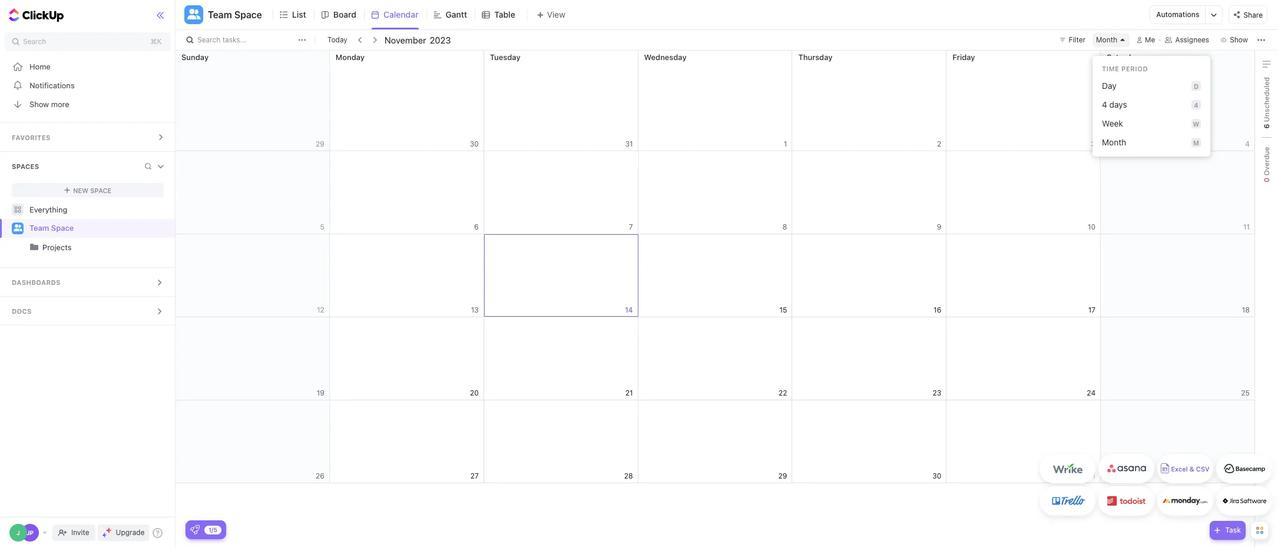 Task type: locate. For each thing, give the bounding box(es) containing it.
search inside "sidebar" navigation
[[23, 37, 46, 46]]

favorites
[[12, 134, 50, 141]]

1 horizontal spatial team space
[[208, 9, 262, 20]]

projects
[[42, 243, 72, 252]]

row containing 14
[[176, 235, 1256, 318]]

week
[[1102, 118, 1124, 128]]

1 vertical spatial space
[[90, 186, 112, 194]]

&
[[1190, 466, 1195, 473]]

row containing 19
[[176, 318, 1256, 401]]

team down everything
[[29, 223, 49, 233]]

favorites button
[[0, 123, 176, 151]]

onboarding checklist button element
[[190, 526, 200, 535]]

0 horizontal spatial team space
[[29, 223, 74, 233]]

calendar
[[384, 9, 419, 19]]

assignees button
[[1160, 33, 1215, 47]]

team space
[[208, 9, 262, 20], [29, 223, 74, 233]]

overdue
[[1262, 147, 1271, 178]]

24
[[1087, 389, 1096, 397]]

team
[[208, 9, 232, 20], [29, 223, 49, 233]]

gantt
[[446, 9, 467, 19]]

team space for team space link
[[29, 223, 74, 233]]

16
[[934, 306, 942, 314]]

team up search tasks...
[[208, 9, 232, 20]]

month
[[1097, 35, 1118, 44], [1102, 137, 1127, 147]]

search
[[197, 35, 221, 44], [23, 37, 46, 46]]

2 vertical spatial space
[[51, 223, 74, 233]]

26
[[316, 472, 325, 481]]

new space
[[73, 186, 112, 194]]

table link
[[495, 0, 520, 29]]

team space inside button
[[208, 9, 262, 20]]

4
[[1102, 100, 1108, 110], [1195, 101, 1199, 109]]

projects link
[[1, 238, 165, 257], [42, 238, 165, 257]]

notifications link
[[0, 76, 176, 95]]

thursday
[[799, 52, 833, 62]]

month down week
[[1102, 137, 1127, 147]]

month inside dropdown button
[[1097, 35, 1118, 44]]

team inside "sidebar" navigation
[[29, 223, 49, 233]]

0 horizontal spatial search
[[23, 37, 46, 46]]

4 down d
[[1195, 101, 1199, 109]]

search up the sunday at left top
[[197, 35, 221, 44]]

more
[[51, 99, 69, 109]]

4 left days
[[1102, 100, 1108, 110]]

1 horizontal spatial team
[[208, 9, 232, 20]]

search for search tasks...
[[197, 35, 221, 44]]

home link
[[0, 57, 176, 76]]

team space up tasks...
[[208, 9, 262, 20]]

2 horizontal spatial space
[[234, 9, 262, 20]]

21
[[626, 389, 633, 397]]

0 horizontal spatial 4
[[1102, 100, 1108, 110]]

team for team space link
[[29, 223, 49, 233]]

everything
[[29, 205, 67, 214]]

tasks...
[[223, 35, 246, 44]]

row containing 26
[[176, 401, 1256, 484]]

space right new
[[90, 186, 112, 194]]

grid
[[175, 51, 1256, 549]]

0 horizontal spatial team
[[29, 223, 49, 233]]

22
[[779, 389, 787, 397]]

1 vertical spatial team space
[[29, 223, 74, 233]]

20
[[470, 389, 479, 397]]

0 vertical spatial month
[[1097, 35, 1118, 44]]

team space button
[[203, 2, 262, 28]]

18
[[1243, 306, 1250, 314]]

upgrade link
[[98, 525, 149, 541]]

1 vertical spatial team
[[29, 223, 49, 233]]

1 projects link from the left
[[1, 238, 165, 257]]

1 vertical spatial month
[[1102, 137, 1127, 147]]

list link
[[292, 0, 311, 29]]

team space inside "sidebar" navigation
[[29, 223, 74, 233]]

0 vertical spatial team
[[208, 9, 232, 20]]

table
[[495, 9, 515, 19]]

user group image
[[13, 225, 22, 232]]

month button
[[1093, 33, 1130, 47]]

1/5
[[209, 526, 217, 534]]

search up home
[[23, 37, 46, 46]]

show more
[[29, 99, 69, 109]]

period
[[1122, 65, 1149, 72]]

list
[[292, 9, 306, 19]]

excel & csv
[[1172, 466, 1210, 473]]

sunday
[[181, 52, 209, 62]]

1 horizontal spatial 4
[[1195, 101, 1199, 109]]

upgrade
[[116, 529, 145, 537]]

4 row from the top
[[176, 318, 1256, 401]]

28
[[624, 472, 633, 481]]

space
[[234, 9, 262, 20], [90, 186, 112, 194], [51, 223, 74, 233]]

space for team space link
[[51, 223, 74, 233]]

0 vertical spatial space
[[234, 9, 262, 20]]

board
[[333, 9, 356, 19]]

5 row from the top
[[176, 401, 1256, 484]]

row
[[176, 51, 1256, 151], [176, 151, 1256, 235], [176, 235, 1256, 318], [176, 318, 1256, 401], [176, 401, 1256, 484]]

tuesday
[[490, 52, 521, 62]]

team space down everything
[[29, 223, 74, 233]]

saturday
[[1107, 52, 1140, 62]]

time period
[[1102, 65, 1149, 72]]

excel & csv link
[[1158, 454, 1214, 484]]

onboarding checklist button image
[[190, 526, 200, 535]]

0 horizontal spatial space
[[51, 223, 74, 233]]

today button
[[325, 34, 350, 46]]

team inside button
[[208, 9, 232, 20]]

0 vertical spatial team space
[[208, 9, 262, 20]]

csv
[[1197, 466, 1210, 473]]

29
[[779, 472, 787, 481]]

invite
[[71, 529, 89, 537]]

4 for 4 days
[[1102, 100, 1108, 110]]

1 horizontal spatial search
[[197, 35, 221, 44]]

3 row from the top
[[176, 235, 1256, 318]]

space up 'projects'
[[51, 223, 74, 233]]

space up search tasks... "text field"
[[234, 9, 262, 20]]

space inside 'team space' button
[[234, 9, 262, 20]]

month up saturday
[[1097, 35, 1118, 44]]

space inside team space link
[[51, 223, 74, 233]]



Task type: describe. For each thing, give the bounding box(es) containing it.
sidebar navigation
[[0, 0, 176, 549]]

25
[[1242, 389, 1250, 397]]

automations
[[1157, 10, 1200, 19]]

days
[[1110, 100, 1128, 110]]

19
[[317, 389, 325, 397]]

automations button
[[1151, 6, 1206, 24]]

team space link
[[29, 219, 165, 238]]

grid containing sunday
[[175, 51, 1256, 549]]

team for 'team space' button
[[208, 9, 232, 20]]

me button
[[1133, 33, 1160, 47]]

share button
[[1229, 5, 1268, 24]]

dashboards
[[12, 279, 61, 286]]

1 horizontal spatial space
[[90, 186, 112, 194]]

27
[[471, 472, 479, 481]]

d
[[1194, 82, 1199, 90]]

assignees
[[1176, 35, 1210, 44]]

wednesday
[[644, 52, 687, 62]]

2 row from the top
[[176, 151, 1256, 235]]

space for 'team space' button
[[234, 9, 262, 20]]

docs
[[12, 308, 32, 315]]

today
[[328, 35, 348, 44]]

friday
[[953, 52, 976, 62]]

monday
[[336, 52, 365, 62]]

1 row from the top
[[176, 51, 1256, 151]]

Search tasks... text field
[[197, 32, 295, 48]]

17
[[1089, 306, 1096, 314]]

unscheduled
[[1262, 77, 1271, 124]]

4 days
[[1102, 100, 1128, 110]]

gantt link
[[446, 0, 472, 29]]

14
[[625, 306, 633, 314]]

search for search
[[23, 37, 46, 46]]

w
[[1193, 120, 1200, 128]]

new
[[73, 186, 88, 194]]

time
[[1102, 65, 1120, 72]]

task
[[1226, 526, 1241, 535]]

23
[[933, 389, 942, 397]]

share
[[1244, 10, 1263, 19]]

6
[[1262, 124, 1271, 129]]

search tasks...
[[197, 35, 246, 44]]

m
[[1194, 139, 1200, 146]]

15
[[780, 306, 787, 314]]

2 projects link from the left
[[42, 238, 165, 257]]

0
[[1262, 178, 1271, 183]]

calendar link
[[384, 0, 423, 29]]

show
[[29, 99, 49, 109]]

home
[[29, 62, 51, 71]]

everything link
[[0, 200, 176, 219]]

excel
[[1172, 466, 1188, 473]]

⌘k
[[151, 37, 162, 46]]

team space for 'team space' button
[[208, 9, 262, 20]]

4 for 4
[[1195, 101, 1199, 109]]

day
[[1102, 81, 1117, 91]]

notifications
[[29, 80, 75, 90]]

board link
[[333, 0, 361, 29]]

30
[[933, 472, 942, 481]]

me
[[1146, 35, 1156, 44]]



Task type: vqa. For each thing, say whether or not it's contained in the screenshot.
Dashboards
yes



